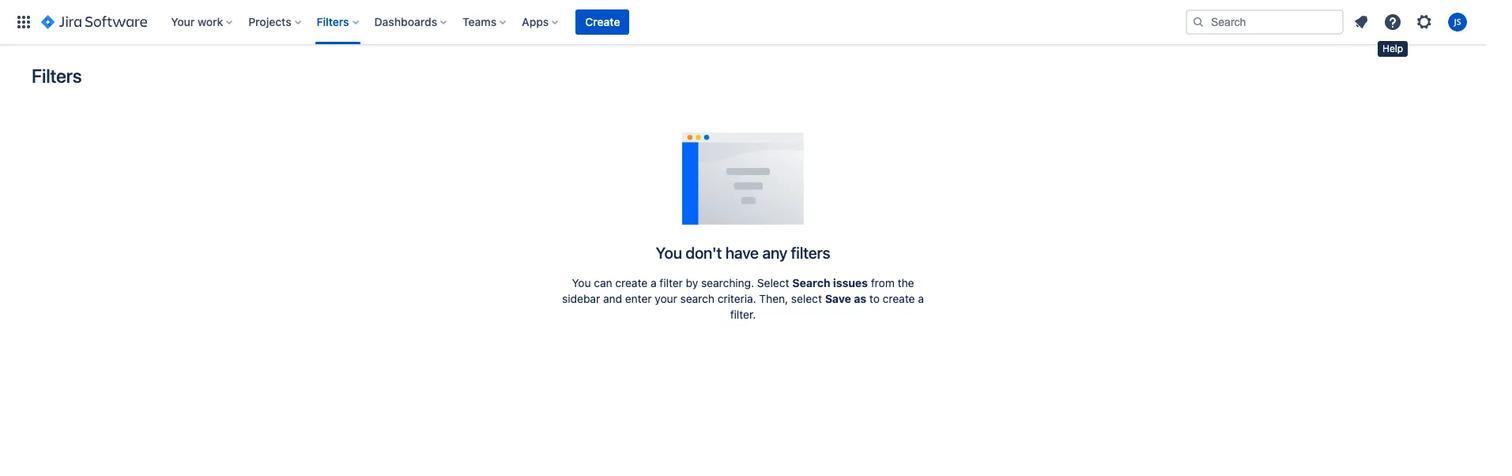 Task type: locate. For each thing, give the bounding box(es) containing it.
the
[[898, 277, 914, 290]]

you can create a filter by searching. select search issues
[[572, 277, 868, 290]]

1 horizontal spatial you
[[656, 244, 682, 262]]

jira software image
[[41, 13, 147, 32], [41, 13, 147, 32]]

filters down appswitcher icon
[[32, 65, 82, 87]]

then,
[[759, 292, 788, 306]]

you for you can create a filter by searching. select search issues
[[572, 277, 591, 290]]

1 vertical spatial you
[[572, 277, 591, 290]]

you up 'sidebar' at the left of page
[[572, 277, 591, 290]]

by
[[686, 277, 698, 290]]

0 vertical spatial create
[[615, 277, 648, 290]]

filters inside dropdown button
[[317, 15, 349, 28]]

you up filter
[[656, 244, 682, 262]]

and
[[603, 292, 622, 306]]

0 vertical spatial you
[[656, 244, 682, 262]]

criteria.
[[718, 292, 756, 306]]

apps
[[522, 15, 549, 28]]

a right to
[[918, 292, 924, 306]]

0 horizontal spatial filters
[[32, 65, 82, 87]]

primary element
[[9, 0, 1186, 44]]

have
[[725, 244, 759, 262]]

banner containing your work
[[0, 0, 1486, 44]]

a left filter
[[651, 277, 657, 290]]

0 vertical spatial a
[[651, 277, 657, 290]]

settings image
[[1415, 13, 1434, 32]]

create down the the
[[883, 292, 915, 306]]

filters
[[317, 15, 349, 28], [32, 65, 82, 87]]

create up "enter" on the bottom of the page
[[615, 277, 648, 290]]

1 vertical spatial create
[[883, 292, 915, 306]]

your
[[171, 15, 195, 28]]

filters right "projects" popup button
[[317, 15, 349, 28]]

1 horizontal spatial a
[[918, 292, 924, 306]]

to
[[869, 292, 880, 306]]

your work button
[[166, 9, 239, 35]]

create button
[[576, 9, 630, 35]]

as
[[854, 292, 866, 306]]

0 horizontal spatial you
[[572, 277, 591, 290]]

banner
[[0, 0, 1486, 44]]

from
[[871, 277, 895, 290]]

1 horizontal spatial filters
[[317, 15, 349, 28]]

1 horizontal spatial create
[[883, 292, 915, 306]]

1 vertical spatial a
[[918, 292, 924, 306]]

any
[[762, 244, 787, 262]]

your work
[[171, 15, 223, 28]]

a
[[651, 277, 657, 290], [918, 292, 924, 306]]

teams
[[463, 15, 497, 28]]

your
[[655, 292, 677, 306]]

0 vertical spatial filters
[[317, 15, 349, 28]]

you
[[656, 244, 682, 262], [572, 277, 591, 290]]

save as
[[825, 292, 866, 306]]

create
[[615, 277, 648, 290], [883, 292, 915, 306]]



Task type: describe. For each thing, give the bounding box(es) containing it.
search
[[792, 277, 830, 290]]

help image
[[1383, 13, 1402, 32]]

notifications image
[[1352, 13, 1371, 32]]

help
[[1383, 43, 1403, 55]]

help tooltip
[[1378, 41, 1408, 57]]

projects
[[248, 15, 291, 28]]

filter.
[[730, 308, 756, 322]]

projects button
[[244, 9, 307, 35]]

save
[[825, 292, 851, 306]]

from the sidebar and enter your search criteria. then, select
[[562, 277, 914, 306]]

select
[[791, 292, 822, 306]]

create
[[585, 15, 620, 28]]

teams button
[[458, 9, 512, 35]]

create inside the to create a filter.
[[883, 292, 915, 306]]

filter
[[660, 277, 683, 290]]

searching.
[[701, 277, 754, 290]]

0 horizontal spatial create
[[615, 277, 648, 290]]

select
[[757, 277, 789, 290]]

a inside the to create a filter.
[[918, 292, 924, 306]]

1 vertical spatial filters
[[32, 65, 82, 87]]

search
[[680, 292, 715, 306]]

you for you don't have any filters
[[656, 244, 682, 262]]

Search field
[[1186, 9, 1344, 35]]

don't
[[686, 244, 722, 262]]

search image
[[1192, 16, 1205, 28]]

appswitcher icon image
[[14, 13, 33, 32]]

to create a filter.
[[730, 292, 924, 322]]

issues
[[833, 277, 868, 290]]

0 horizontal spatial a
[[651, 277, 657, 290]]

filters
[[791, 244, 830, 262]]

enter
[[625, 292, 652, 306]]

can
[[594, 277, 612, 290]]

dashboards button
[[370, 9, 453, 35]]

you don't have any filters
[[656, 244, 830, 262]]

sidebar
[[562, 292, 600, 306]]

work
[[198, 15, 223, 28]]

apps button
[[517, 9, 565, 35]]

dashboards
[[374, 15, 437, 28]]

filters button
[[312, 9, 365, 35]]

your profile and settings image
[[1448, 13, 1467, 32]]



Task type: vqa. For each thing, say whether or not it's contained in the screenshot.
the Global inside the Global permissions link
no



